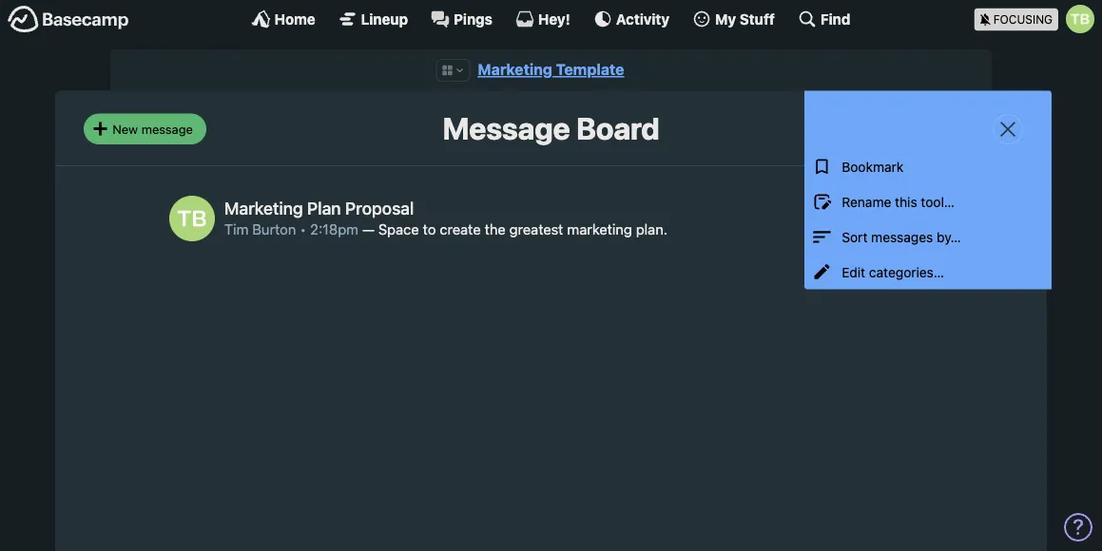 Task type: vqa. For each thing, say whether or not it's contained in the screenshot.
for to the bottom
no



Task type: locate. For each thing, give the bounding box(es) containing it.
marketing up "burton"
[[224, 198, 303, 218]]

space
[[378, 220, 419, 237]]

template
[[556, 60, 624, 78]]

marketing
[[478, 60, 553, 78], [224, 198, 303, 218]]

proposal
[[345, 198, 414, 218]]

focusing
[[994, 13, 1053, 26]]

tim burton image
[[1066, 5, 1095, 33], [169, 196, 215, 241]]

main element
[[0, 0, 1102, 37]]

0 vertical spatial tim burton image
[[1066, 5, 1095, 33]]

lineup link
[[338, 10, 408, 29]]

message
[[141, 122, 193, 136]]

messages
[[872, 229, 933, 245]]

new
[[112, 122, 138, 136]]

tim burton image left tim on the left
[[169, 196, 215, 241]]

1 vertical spatial marketing
[[224, 198, 303, 218]]

tim
[[224, 220, 249, 237]]

edit categories…
[[842, 264, 945, 280]]

greatest
[[510, 220, 564, 237]]

home
[[275, 10, 316, 27]]

—
[[362, 220, 375, 237]]

tim burton image inside "focusing" popup button
[[1066, 5, 1095, 33]]

find button
[[798, 10, 851, 29]]

marketing down hey! popup button
[[478, 60, 553, 78]]

plan
[[307, 198, 341, 218]]

marketing inside the marketing plan proposal tim burton • 2:18pm —           space to create the greatest marketing plan.
[[224, 198, 303, 218]]

lineup
[[361, 10, 408, 27]]

message
[[443, 110, 570, 146]]

edit categories… link
[[805, 255, 1052, 290]]

new message
[[112, 122, 193, 136]]

my
[[715, 10, 736, 27]]

tim burton image right focusing
[[1066, 5, 1095, 33]]

0 horizontal spatial marketing
[[224, 198, 303, 218]]

edit
[[842, 264, 866, 280]]

pings
[[454, 10, 493, 27]]

message board
[[443, 110, 660, 146]]

0 vertical spatial marketing
[[478, 60, 553, 78]]

marketing template link
[[478, 60, 624, 78]]

1 horizontal spatial tim burton image
[[1066, 5, 1095, 33]]

bookmark
[[842, 159, 904, 175]]

my stuff
[[715, 10, 775, 27]]

0 horizontal spatial tim burton image
[[169, 196, 215, 241]]

rename this tool…
[[842, 194, 955, 210]]

rename this tool… link
[[805, 185, 1052, 220]]

by…
[[937, 229, 961, 245]]

find
[[821, 10, 851, 27]]

the
[[485, 220, 506, 237]]

marketing template
[[478, 60, 624, 78]]

1 horizontal spatial marketing
[[478, 60, 553, 78]]



Task type: describe. For each thing, give the bounding box(es) containing it.
sort
[[842, 229, 868, 245]]

hey! button
[[515, 10, 571, 29]]

tool…
[[921, 194, 955, 210]]

1 vertical spatial tim burton image
[[169, 196, 215, 241]]

stuff
[[740, 10, 775, 27]]

marketing for template
[[478, 60, 553, 78]]

activity link
[[593, 10, 670, 29]]

2:18pm
[[310, 220, 359, 237]]

•
[[300, 220, 306, 237]]

my stuff button
[[693, 10, 775, 29]]

2:18pm element
[[310, 220, 359, 237]]

new message link
[[84, 114, 206, 145]]

pings button
[[431, 10, 493, 29]]

sort messages by…
[[842, 229, 961, 245]]

this
[[895, 194, 918, 210]]

plan.
[[636, 220, 668, 237]]

hey!
[[538, 10, 571, 27]]

focusing button
[[975, 0, 1102, 37]]

to
[[423, 220, 436, 237]]

marketing for plan
[[224, 198, 303, 218]]

create
[[440, 220, 481, 237]]

activity
[[616, 10, 670, 27]]

home link
[[252, 10, 316, 29]]

bookmark link
[[805, 150, 1052, 185]]

switch accounts image
[[8, 5, 129, 34]]

sort messages by… link
[[805, 220, 1052, 255]]

rename
[[842, 194, 892, 210]]

burton
[[252, 220, 296, 237]]

categories…
[[869, 264, 945, 280]]

board
[[576, 110, 660, 146]]

marketing
[[567, 220, 632, 237]]

marketing plan proposal tim burton • 2:18pm —           space to create the greatest marketing plan.
[[224, 198, 668, 237]]



